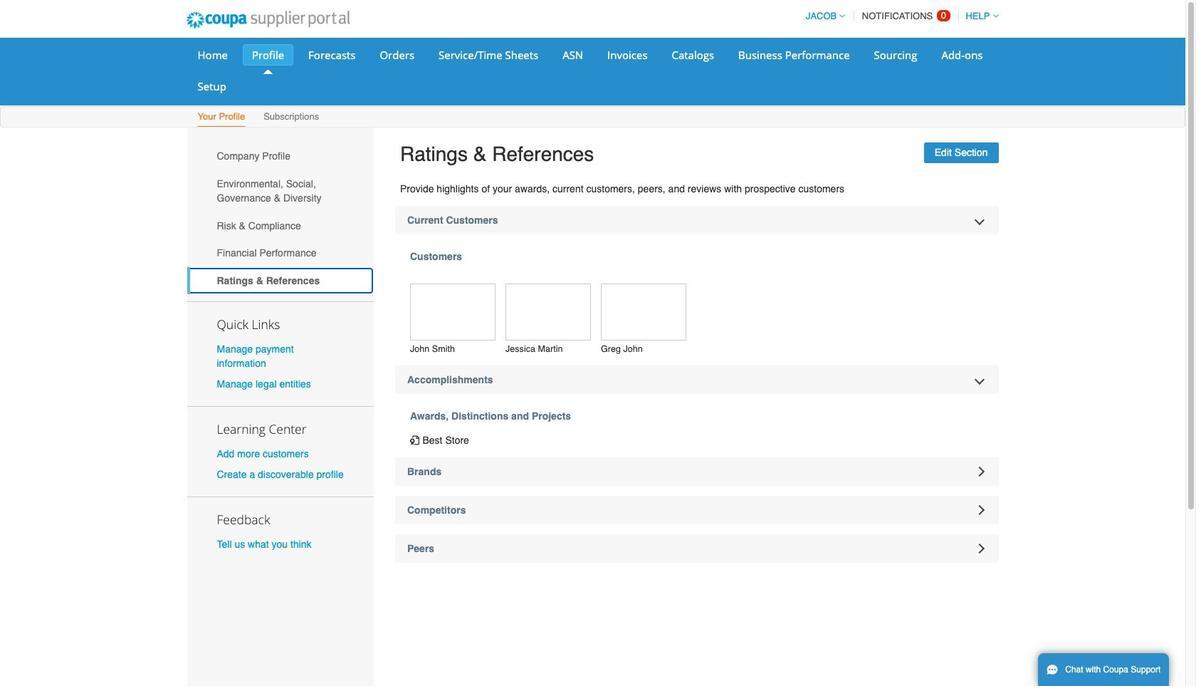 Task type: locate. For each thing, give the bounding box(es) containing it.
heading
[[395, 206, 999, 234], [395, 366, 999, 394], [395, 458, 999, 486], [395, 496, 999, 525], [395, 535, 999, 563]]

1 heading from the top
[[395, 206, 999, 234]]

4 heading from the top
[[395, 496, 999, 525]]

navigation
[[800, 2, 999, 30]]

greg john image
[[601, 283, 687, 340]]

3 heading from the top
[[395, 458, 999, 486]]



Task type: describe. For each thing, give the bounding box(es) containing it.
5 heading from the top
[[395, 535, 999, 563]]

coupa supplier portal image
[[176, 2, 360, 38]]

john smith image
[[410, 283, 496, 340]]

jessica martin image
[[506, 283, 591, 340]]

2 heading from the top
[[395, 366, 999, 394]]



Task type: vqa. For each thing, say whether or not it's contained in the screenshot.
left the
no



